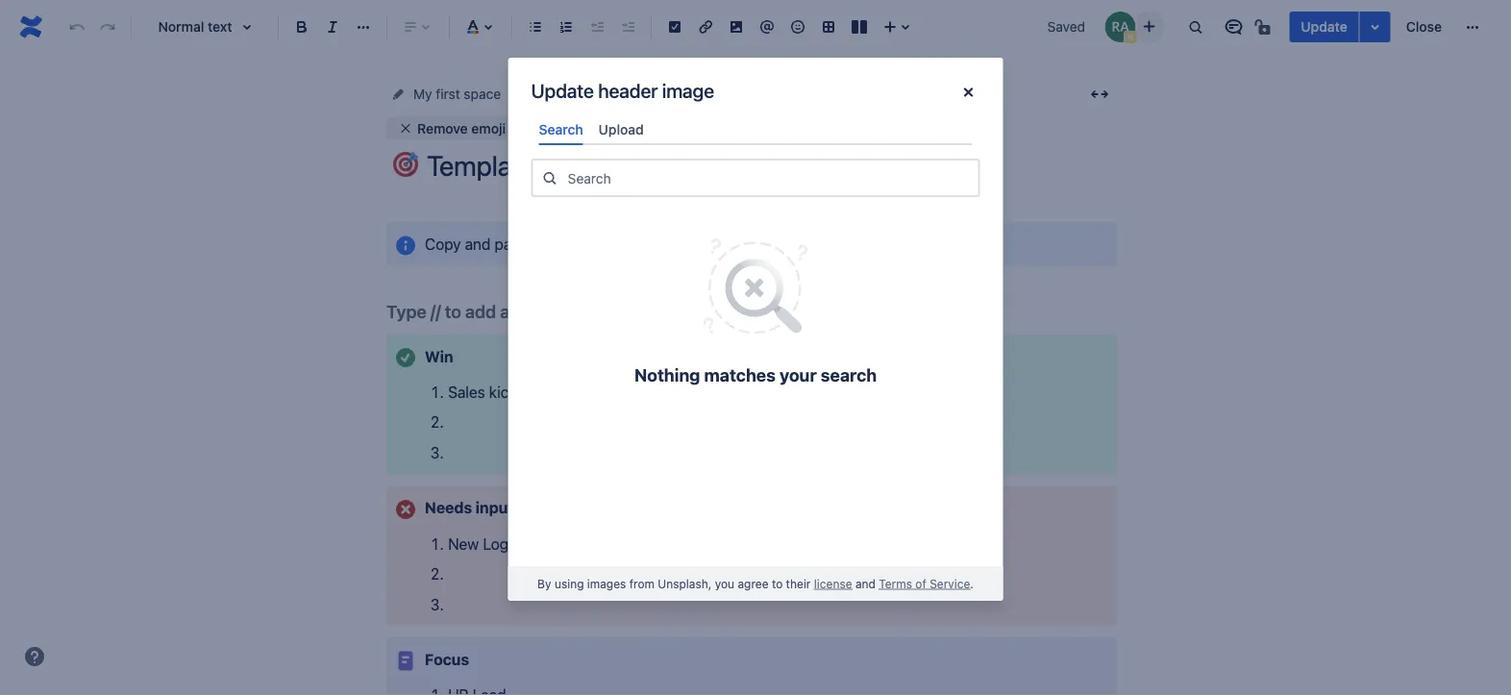 Task type: locate. For each thing, give the bounding box(es) containing it.
from
[[629, 577, 655, 590]]

update left adjust update settings icon
[[1301, 19, 1348, 35]]

1 space from the left
[[464, 86, 501, 102]]

my
[[413, 86, 432, 102], [597, 86, 616, 102]]

1 horizontal spatial my first space link
[[597, 83, 684, 106]]

make page full-width image
[[1088, 83, 1112, 106]]

and inside update header image dialog
[[856, 577, 876, 590]]

upload
[[599, 121, 644, 137]]

image down action item icon
[[662, 79, 714, 101]]

status
[[827, 86, 865, 102]]

ruby anderson image
[[1105, 12, 1136, 42]]

template - weekly status report link
[[708, 83, 907, 106]]

update
[[1301, 19, 1348, 35], [531, 79, 594, 101]]

outdent ⇧tab image
[[586, 15, 609, 38]]

saved
[[1048, 19, 1086, 35]]

focus
[[425, 650, 469, 668]]

undo ⌘z image
[[65, 15, 88, 38]]

copy
[[425, 235, 461, 253]]

kick
[[489, 383, 517, 401]]

space up add header image
[[647, 86, 684, 102]]

1 vertical spatial and
[[856, 577, 876, 590]]

update for update
[[1301, 19, 1348, 35]]

space
[[464, 86, 501, 102], [647, 86, 684, 102]]

no restrictions image
[[1253, 15, 1276, 38]]

1 vertical spatial image
[[629, 120, 667, 136]]

image down update header image
[[629, 120, 667, 136]]

update up add at the top left of page
[[531, 79, 594, 101]]

1 horizontal spatial space
[[647, 86, 684, 102]]

0 horizontal spatial my first space link
[[413, 83, 501, 106]]

tab list inside update header image dialog
[[531, 113, 980, 145]]

panel info image
[[394, 234, 417, 257]]

by using images from unsplash, you agree to their license and terms of service .
[[538, 577, 974, 590]]

image inside button
[[629, 120, 667, 136]]

my up add header image
[[597, 86, 616, 102]]

search
[[821, 365, 877, 385]]

my right move this page image
[[413, 86, 432, 102]]

Give this page a title text field
[[427, 150, 1117, 182]]

weekly
[[778, 86, 823, 102]]

header right add at the top left of page
[[581, 120, 625, 136]]

win
[[425, 347, 453, 365]]

my first space up upload
[[597, 86, 684, 102]]

close
[[1406, 19, 1442, 35]]

2 my from the left
[[597, 86, 616, 102]]

this
[[537, 235, 562, 253]]

matches
[[704, 365, 776, 385]]

update inside dialog
[[531, 79, 594, 101]]

and left terms at the right bottom
[[856, 577, 876, 590]]

my first space link up upload
[[597, 83, 684, 106]]

0 horizontal spatial space
[[464, 86, 501, 102]]

error image
[[691, 282, 714, 305]]

0 vertical spatial update
[[1301, 19, 1348, 35]]

template
[[708, 86, 765, 102]]

1 horizontal spatial update
[[1301, 19, 1348, 35]]

of
[[916, 577, 927, 590]]

0 horizontal spatial my
[[413, 86, 432, 102]]

my first space link right move this page image
[[413, 83, 501, 106]]

nothing
[[634, 365, 700, 385]]

0 horizontal spatial update
[[531, 79, 594, 101]]

header for update
[[598, 79, 658, 101]]

1 horizontal spatial first
[[619, 86, 644, 102]]

update button
[[1290, 12, 1359, 42]]

editor add emoji image
[[718, 282, 741, 305]]

your
[[780, 365, 817, 385]]

remove emoji image
[[745, 282, 768, 305]]

image inside dialog
[[662, 79, 714, 101]]

confluence image
[[15, 12, 46, 42], [15, 12, 46, 42]]

image for add header image
[[629, 120, 667, 136]]

1 horizontal spatial my
[[597, 86, 616, 102]]

report
[[868, 86, 907, 102]]

first
[[436, 86, 460, 102], [619, 86, 644, 102]]

1 vertical spatial update
[[531, 79, 594, 101]]

close button
[[1395, 12, 1454, 42]]

.
[[970, 577, 974, 590]]

my first space
[[413, 86, 501, 102], [597, 86, 684, 102]]

nothing matches your search
[[634, 365, 877, 385]]

and
[[465, 235, 491, 253], [856, 577, 876, 590]]

tab list containing search
[[531, 113, 980, 145]]

header
[[598, 79, 658, 101], [581, 120, 625, 136]]

event!
[[544, 383, 586, 401]]

service
[[930, 577, 970, 590]]

header up upload
[[598, 79, 658, 101]]

my first space link
[[413, 83, 501, 106], [597, 83, 684, 106]]

0 horizontal spatial first
[[436, 86, 460, 102]]

needs input
[[425, 499, 514, 517]]

first up upload
[[619, 86, 644, 102]]

0 horizontal spatial and
[[465, 235, 491, 253]]

first right move this page image
[[436, 86, 460, 102]]

my for 2nd my first space link from right
[[413, 86, 432, 102]]

0 vertical spatial image
[[662, 79, 714, 101]]

search error image image
[[703, 238, 809, 334]]

tab list
[[531, 113, 980, 145]]

1 horizontal spatial my first space
[[597, 86, 684, 102]]

image
[[662, 79, 714, 101], [629, 120, 667, 136]]

space left 'content'
[[464, 86, 501, 102]]

header inside dialog
[[598, 79, 658, 101]]

copy and paste this section for each week.
[[425, 235, 721, 253]]

1 horizontal spatial and
[[856, 577, 876, 590]]

new logo
[[448, 535, 517, 553]]

2 my first space link from the left
[[597, 83, 684, 106]]

0 vertical spatial and
[[465, 235, 491, 253]]

1 my from the left
[[413, 86, 432, 102]]

bullet list ⌘⇧8 image
[[524, 15, 547, 38]]

2 space from the left
[[647, 86, 684, 102]]

images
[[587, 577, 626, 590]]

update inside button
[[1301, 19, 1348, 35]]

and right copy
[[465, 235, 491, 253]]

my first space right move this page image
[[413, 86, 501, 102]]

logo
[[483, 535, 517, 553]]

update header image
[[531, 79, 714, 101]]

editor close icon image
[[957, 81, 980, 104]]

0 vertical spatial header
[[598, 79, 658, 101]]

1 vertical spatial header
[[581, 120, 625, 136]]

header inside button
[[581, 120, 625, 136]]

mention image
[[756, 15, 779, 38]]

Search field
[[562, 161, 978, 195]]

0 horizontal spatial my first space
[[413, 86, 501, 102]]



Task type: vqa. For each thing, say whether or not it's contained in the screenshot.
the Indent Tab icon
yes



Task type: describe. For each thing, give the bounding box(es) containing it.
section
[[566, 235, 616, 253]]

terms
[[879, 577, 912, 590]]

italic ⌘i image
[[321, 15, 344, 38]]

-
[[768, 86, 774, 102]]

for
[[620, 235, 639, 253]]

agree
[[738, 577, 769, 590]]

header for add
[[581, 120, 625, 136]]

image for update header image
[[662, 79, 714, 101]]

new
[[448, 535, 479, 553]]

search
[[539, 121, 583, 137]]

template - weekly status report
[[708, 86, 907, 102]]

needs
[[425, 499, 472, 517]]

table image
[[817, 15, 840, 38]]

content link
[[524, 83, 574, 106]]

add header image
[[552, 120, 667, 136]]

my for first my first space link from the right
[[597, 86, 616, 102]]

you
[[715, 577, 735, 590]]

to
[[772, 577, 783, 590]]

update header image dialog
[[508, 58, 1003, 601]]

2 my first space from the left
[[597, 86, 684, 102]]

action item image
[[663, 15, 687, 38]]

layouts image
[[848, 15, 871, 38]]

Main content area, start typing to enter text. text field
[[387, 222, 1117, 695]]

license
[[814, 577, 852, 590]]

using
[[555, 577, 584, 590]]

unsplash,
[[658, 577, 712, 590]]

and inside main content area, start typing to enter text. text field
[[465, 235, 491, 253]]

sales
[[448, 383, 485, 401]]

off
[[521, 383, 540, 401]]

indent tab image
[[616, 15, 639, 38]]

by
[[538, 577, 551, 590]]

1 my first space from the left
[[413, 86, 501, 102]]

emoji image
[[787, 15, 810, 38]]

license link
[[814, 577, 852, 590]]

their
[[786, 577, 811, 590]]

content
[[524, 86, 574, 102]]

image icon image
[[533, 120, 548, 136]]

link image
[[694, 15, 717, 38]]

numbered list ⌘⇧7 image
[[555, 15, 578, 38]]

2 first from the left
[[619, 86, 644, 102]]

sales kick off event!
[[448, 383, 586, 401]]

terms of service link
[[879, 577, 970, 590]]

panel note image
[[394, 650, 417, 673]]

week.
[[681, 235, 721, 253]]

panel error image
[[394, 498, 417, 521]]

add image, video, or file image
[[725, 15, 748, 38]]

add
[[552, 120, 577, 136]]

adjust update settings image
[[1364, 15, 1387, 38]]

move this page image
[[390, 87, 406, 102]]

add header image button
[[521, 117, 679, 140]]

input
[[476, 499, 514, 517]]

each
[[643, 235, 677, 253]]

1 my first space link from the left
[[413, 83, 501, 106]]

panel success image
[[394, 346, 417, 369]]

paste
[[495, 235, 533, 253]]

redo ⌘⇧z image
[[96, 15, 119, 38]]

1 first from the left
[[436, 86, 460, 102]]

update for update header image
[[531, 79, 594, 101]]

bold ⌘b image
[[290, 15, 313, 38]]



